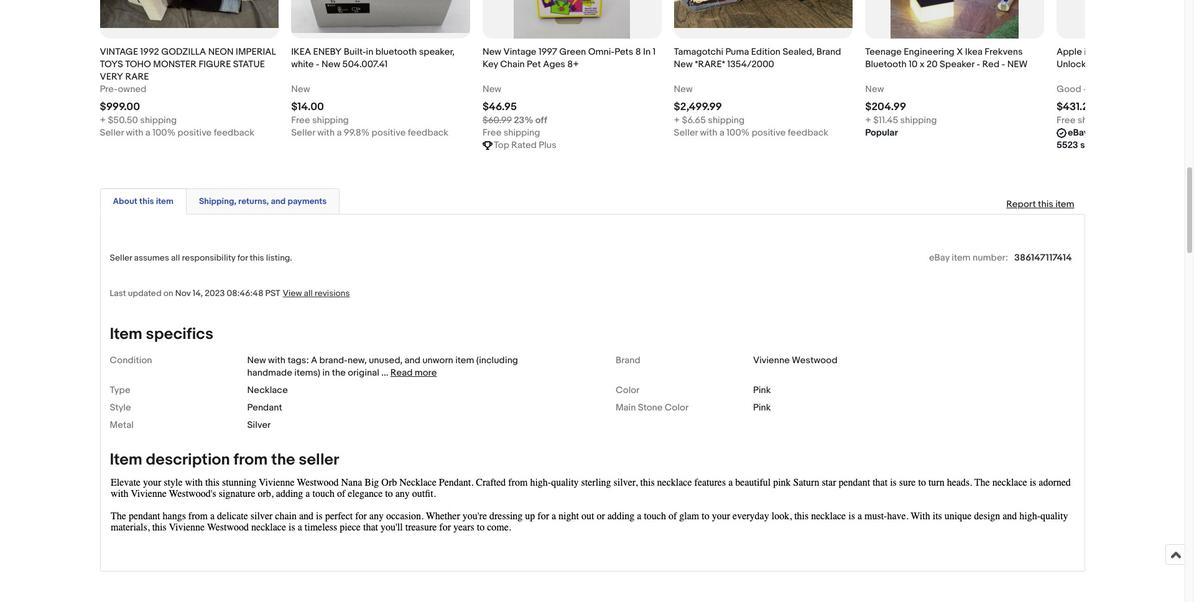 Task type: vqa. For each thing, say whether or not it's contained in the screenshot.


Task type: locate. For each thing, give the bounding box(es) containing it.
pre-
[[100, 83, 118, 95]]

free down $60.99
[[483, 127, 502, 139]]

0 horizontal spatial 100%
[[153, 127, 176, 139]]

8+
[[568, 58, 579, 70]]

Free shipping text field
[[1057, 114, 1115, 127]]

positive inside the new $14.00 free shipping seller with a 99.8% positive feedback
[[372, 127, 406, 139]]

0 horizontal spatial brand
[[616, 355, 641, 366]]

$14.00 text field
[[291, 101, 324, 113]]

1 100% from the left
[[153, 127, 176, 139]]

+ left "$6.65"
[[674, 114, 680, 126]]

toho
[[125, 58, 151, 70]]

1 horizontal spatial new text field
[[483, 83, 502, 96]]

$46.95
[[483, 101, 517, 113]]

sold
[[1081, 139, 1099, 151]]

1 horizontal spatial color
[[665, 402, 689, 414]]

23%
[[514, 114, 534, 126]]

shipping up seller with a 100% positive feedback text field
[[140, 114, 177, 126]]

new for $204.99
[[866, 83, 885, 95]]

brand inside tamagotchi puma edition sealed, brand new *rare* 1354/2000
[[817, 46, 842, 58]]

0 horizontal spatial +
[[100, 114, 106, 126]]

1 horizontal spatial 100%
[[727, 127, 750, 139]]

0 horizontal spatial 1
[[653, 46, 656, 58]]

1 right in
[[653, 46, 656, 58]]

3 feedback from the left
[[788, 127, 829, 139]]

x
[[957, 46, 964, 58]]

$60.99
[[483, 114, 512, 126]]

top
[[494, 139, 510, 151]]

+ for $2,499.99
[[674, 114, 680, 126]]

item left number: at the top of page
[[952, 252, 971, 264]]

a inside vintage 1992 godzilla neon imperial toys toho monster figure statue very rare pre-owned $999.00 + $50.50 shipping seller with a 100% positive feedback
[[146, 127, 150, 139]]

1 new text field from the left
[[291, 83, 310, 96]]

style
[[110, 402, 131, 414]]

new inside the new $14.00 free shipping seller with a 99.8% positive feedback
[[291, 83, 310, 95]]

eBay Refurbished text field
[[1068, 127, 1144, 139]]

0 horizontal spatial free shipping text field
[[291, 114, 349, 127]]

new $14.00 free shipping seller with a 99.8% positive feedback
[[291, 83, 449, 139]]

new
[[1008, 58, 1028, 70]]

godzilla
[[161, 46, 206, 58]]

new inside tamagotchi puma edition sealed, brand new *rare* 1354/2000
[[674, 58, 693, 70]]

bluetooth
[[866, 58, 907, 70]]

shipping inside new $2,499.99 + $6.65 shipping seller with a 100% positive feedback
[[708, 114, 745, 126]]

the
[[332, 367, 346, 379], [271, 450, 295, 470]]

good - refurbished $431.23 free shipping
[[1057, 83, 1142, 126]]

color up main at the right bottom of page
[[616, 384, 640, 396]]

ebay refurbished
[[1068, 127, 1144, 139]]

and inside new with tags: a brand-new, unused, and unworn item (including handmade items) in the original ...
[[405, 355, 421, 366]]

and right "returns,"
[[271, 196, 286, 206]]

seller down $14.00
[[291, 127, 315, 139]]

with left 99.8%
[[317, 127, 335, 139]]

1 horizontal spatial the
[[332, 367, 346, 379]]

1 horizontal spatial feedback
[[408, 127, 449, 139]]

0 horizontal spatial positive
[[178, 127, 212, 139]]

0 vertical spatial all
[[171, 253, 180, 263]]

seller down $50.50
[[100, 127, 124, 139]]

0 vertical spatial refurbished
[[1090, 83, 1142, 95]]

responsibility
[[182, 253, 236, 263]]

shipping, returns, and payments
[[199, 196, 327, 206]]

$431.23 text field
[[1057, 101, 1095, 113]]

color right stone at the bottom right of page
[[665, 402, 689, 414]]

new up handmade at the bottom of the page
[[247, 355, 266, 366]]

new,
[[348, 355, 367, 366]]

shipping up ebay refurbished on the right top
[[1078, 114, 1115, 126]]

for
[[238, 253, 248, 263]]

positive
[[178, 127, 212, 139], [372, 127, 406, 139], [752, 127, 786, 139]]

2 + from the left
[[674, 114, 680, 126]]

504.007.41
[[343, 58, 388, 70]]

tab list containing about this item
[[100, 186, 1086, 215]]

0 horizontal spatial color
[[616, 384, 640, 396]]

0 horizontal spatial this
[[139, 196, 154, 206]]

this inside button
[[139, 196, 154, 206]]

0 horizontal spatial in
[[323, 367, 330, 379]]

0 horizontal spatial all
[[171, 253, 180, 263]]

+ inside new $2,499.99 + $6.65 shipping seller with a 100% positive feedback
[[674, 114, 680, 126]]

1 positive from the left
[[178, 127, 212, 139]]

shipping,
[[199, 196, 236, 206]]

ages
[[543, 58, 566, 70]]

pink
[[754, 384, 771, 396], [754, 402, 771, 414]]

14,
[[193, 288, 203, 299]]

this right for
[[250, 253, 264, 263]]

pst
[[265, 288, 280, 299]]

free inside the new $46.95 $60.99 23% off free shipping
[[483, 127, 502, 139]]

Seller with a 99.8% positive feedback text field
[[291, 127, 449, 139]]

(including
[[477, 355, 518, 366]]

imperial
[[236, 46, 276, 58]]

1 horizontal spatial ebay
[[1068, 127, 1089, 139]]

1 vertical spatial and
[[405, 355, 421, 366]]

new inside new $2,499.99 + $6.65 shipping seller with a 100% positive feedback
[[674, 83, 693, 95]]

20
[[927, 58, 938, 70]]

shipping right $11.45
[[901, 114, 937, 126]]

new text field up $14.00
[[291, 83, 310, 96]]

chain
[[500, 58, 525, 70]]

1 horizontal spatial positive
[[372, 127, 406, 139]]

2 new text field from the left
[[483, 83, 502, 96]]

1 inside new vintage 1997 green omni-pets 8 in 1 key chain pet ages 8+
[[653, 46, 656, 58]]

seller inside new $2,499.99 + $6.65 shipping seller with a 100% positive feedback
[[674, 127, 698, 139]]

3 positive from the left
[[752, 127, 786, 139]]

positive right + $50.50 shipping text field
[[178, 127, 212, 139]]

1 horizontal spatial brand
[[817, 46, 842, 58]]

all right the "view"
[[304, 288, 313, 299]]

0 vertical spatial and
[[271, 196, 286, 206]]

white
[[291, 58, 314, 70]]

shipping inside good - refurbished $431.23 free shipping
[[1078, 114, 1115, 126]]

- right white
[[316, 58, 320, 70]]

1 horizontal spatial 1
[[1192, 46, 1195, 58]]

speaker,
[[419, 46, 455, 58]]

new text field up $46.95
[[483, 83, 502, 96]]

1 vertical spatial ebay
[[930, 252, 950, 264]]

new up $46.95
[[483, 83, 502, 95]]

2 horizontal spatial free
[[1057, 114, 1076, 126]]

shipping up seller with a 100% positive feedback text box
[[708, 114, 745, 126]]

1 horizontal spatial +
[[674, 114, 680, 126]]

5523 sold text field
[[1057, 139, 1099, 152]]

seller down "$6.65"
[[674, 127, 698, 139]]

Popular text field
[[866, 127, 899, 139]]

assumes
[[134, 253, 169, 263]]

1 vertical spatial in
[[323, 367, 330, 379]]

1 vertical spatial all
[[304, 288, 313, 299]]

New text field
[[291, 83, 310, 96], [483, 83, 502, 96], [866, 83, 885, 96]]

new text field for $204.99
[[866, 83, 885, 96]]

free inside the new $14.00 free shipping seller with a 99.8% positive feedback
[[291, 114, 310, 126]]

ebay left number: at the top of page
[[930, 252, 950, 264]]

free down $14.00 "text field"
[[291, 114, 310, 126]]

None text field
[[483, 114, 548, 127]]

99.8%
[[344, 127, 370, 139]]

the down "brand-"
[[332, 367, 346, 379]]

item right unworn
[[456, 355, 474, 366]]

+ inside new $204.99 + $11.45 shipping popular
[[866, 114, 872, 126]]

tamagotchi puma edition sealed, brand new *rare* 1354/2000
[[674, 46, 842, 70]]

free shipping text field down $14.00
[[291, 114, 349, 127]]

new down tamagotchi
[[674, 58, 693, 70]]

feedback inside vintage 1992 godzilla neon imperial toys toho monster figure statue very rare pre-owned $999.00 + $50.50 shipping seller with a 100% positive feedback
[[214, 127, 255, 139]]

refurbished down the apple iphone 12 pro max a2342 1
[[1090, 83, 1142, 95]]

new for with
[[247, 355, 266, 366]]

1 vertical spatial color
[[665, 402, 689, 414]]

item down the 'metal'
[[110, 450, 142, 470]]

1 horizontal spatial and
[[405, 355, 421, 366]]

1 vertical spatial item
[[110, 450, 142, 470]]

1 vertical spatial pink
[[754, 402, 771, 414]]

0 vertical spatial pink
[[754, 384, 771, 396]]

new inside ikea eneby built-in bluetooth speaker, white - new 504.007.41
[[322, 58, 341, 70]]

$46.95 text field
[[483, 101, 517, 113]]

monster
[[153, 58, 197, 70]]

seller
[[299, 450, 339, 470]]

Seller with a 100% positive feedback text field
[[674, 127, 829, 139]]

2 pink from the top
[[754, 402, 771, 414]]

+
[[100, 114, 106, 126], [674, 114, 680, 126], [866, 114, 872, 126]]

the right the from at the left of page
[[271, 450, 295, 470]]

the inside new with tags: a brand-new, unused, and unworn item (including handmade items) in the original ...
[[332, 367, 346, 379]]

0 horizontal spatial ebay
[[930, 252, 950, 264]]

a
[[146, 127, 150, 139], [337, 127, 342, 139], [720, 127, 725, 139]]

ebay for ebay refurbished
[[1068, 127, 1089, 139]]

...
[[382, 367, 389, 379]]

brand right sealed, at the top of the page
[[817, 46, 842, 58]]

all
[[171, 253, 180, 263], [304, 288, 313, 299]]

1997
[[539, 46, 558, 58]]

about this item
[[113, 196, 174, 206]]

0 horizontal spatial free
[[291, 114, 310, 126]]

this right "report"
[[1039, 198, 1054, 210]]

1 vertical spatial refurbished
[[1091, 127, 1144, 139]]

386147117414
[[1015, 252, 1073, 264]]

main
[[616, 402, 636, 414]]

2 horizontal spatial this
[[1039, 198, 1054, 210]]

3 + from the left
[[866, 114, 872, 126]]

brand up main at the right bottom of page
[[616, 355, 641, 366]]

returns,
[[238, 196, 269, 206]]

shipping
[[140, 114, 177, 126], [312, 114, 349, 126], [708, 114, 745, 126], [901, 114, 937, 126], [1078, 114, 1115, 126], [504, 127, 540, 139]]

2 feedback from the left
[[408, 127, 449, 139]]

tab list
[[100, 186, 1086, 215]]

handmade
[[247, 367, 292, 379]]

free shipping text field down 23%
[[483, 127, 540, 139]]

this right about at the left top of the page
[[139, 196, 154, 206]]

in
[[643, 46, 651, 58]]

new for $46.95
[[483, 83, 502, 95]]

positive right + $6.65 shipping "text box"
[[752, 127, 786, 139]]

shipping down 23%
[[504, 127, 540, 139]]

free down $431.23 text field
[[1057, 114, 1076, 126]]

pet
[[527, 58, 541, 70]]

item description from the seller
[[110, 450, 339, 470]]

0 vertical spatial in
[[366, 46, 374, 58]]

0 horizontal spatial and
[[271, 196, 286, 206]]

1 feedback from the left
[[214, 127, 255, 139]]

- right good
[[1084, 83, 1088, 95]]

1 1 from the left
[[653, 46, 656, 58]]

ebay up 5523 sold
[[1068, 127, 1089, 139]]

in down "brand-"
[[323, 367, 330, 379]]

with down "$6.65"
[[700, 127, 718, 139]]

iphone
[[1085, 46, 1114, 58]]

+ left $50.50
[[100, 114, 106, 126]]

0 vertical spatial the
[[332, 367, 346, 379]]

$2,499.99 text field
[[674, 101, 723, 113]]

in up '504.007.41' at the left of page
[[366, 46, 374, 58]]

1 pink from the top
[[754, 384, 771, 396]]

0 horizontal spatial new text field
[[291, 83, 310, 96]]

item specifics
[[110, 325, 213, 344]]

1 vertical spatial the
[[271, 450, 295, 470]]

0 vertical spatial brand
[[817, 46, 842, 58]]

with up handmade at the bottom of the page
[[268, 355, 286, 366]]

owned
[[118, 83, 147, 95]]

brand
[[817, 46, 842, 58], [616, 355, 641, 366]]

2 a from the left
[[337, 127, 342, 139]]

item
[[110, 325, 142, 344], [110, 450, 142, 470]]

+ left $11.45
[[866, 114, 872, 126]]

5523
[[1057, 139, 1079, 151]]

new inside new $204.99 + $11.45 shipping popular
[[866, 83, 885, 95]]

new inside the new $46.95 $60.99 23% off free shipping
[[483, 83, 502, 95]]

2 1 from the left
[[1192, 46, 1195, 58]]

2 horizontal spatial a
[[720, 127, 725, 139]]

ebay inside text field
[[1068, 127, 1089, 139]]

and
[[271, 196, 286, 206], [405, 355, 421, 366]]

positive right 99.8%
[[372, 127, 406, 139]]

seller left assumes
[[110, 253, 132, 263]]

with inside new with tags: a brand-new, unused, and unworn item (including handmade items) in the original ...
[[268, 355, 286, 366]]

item up condition
[[110, 325, 142, 344]]

this
[[139, 196, 154, 206], [1039, 198, 1054, 210], [250, 253, 264, 263]]

red
[[983, 58, 1000, 70]]

new up $2,499.99 text field in the top right of the page
[[674, 83, 693, 95]]

1 a from the left
[[146, 127, 150, 139]]

1 horizontal spatial a
[[337, 127, 342, 139]]

100%
[[153, 127, 176, 139], [727, 127, 750, 139]]

on
[[164, 288, 173, 299]]

new down eneby
[[322, 58, 341, 70]]

1 item from the top
[[110, 325, 142, 344]]

ebay for ebay item number: 386147117414
[[930, 252, 950, 264]]

2 horizontal spatial positive
[[752, 127, 786, 139]]

$204.99 text field
[[866, 101, 907, 113]]

Seller with a 100% positive feedback text field
[[100, 127, 255, 139]]

new up key
[[483, 46, 502, 58]]

apple iphone 12 pro max a2342 1
[[1057, 46, 1195, 70]]

new inside new with tags: a brand-new, unused, and unworn item (including handmade items) in the original ...
[[247, 355, 266, 366]]

1 horizontal spatial in
[[366, 46, 374, 58]]

3 a from the left
[[720, 127, 725, 139]]

all right assumes
[[171, 253, 180, 263]]

with down $50.50
[[126, 127, 143, 139]]

2 horizontal spatial feedback
[[788, 127, 829, 139]]

0 vertical spatial ebay
[[1068, 127, 1089, 139]]

new text field up $204.99
[[866, 83, 885, 96]]

1 right a2342
[[1192, 46, 1195, 58]]

new up $14.00
[[291, 83, 310, 95]]

frekvens
[[985, 46, 1023, 58]]

3 new text field from the left
[[866, 83, 885, 96]]

1 horizontal spatial free
[[483, 127, 502, 139]]

$6.65
[[682, 114, 706, 126]]

item for item specifics
[[110, 325, 142, 344]]

seller
[[100, 127, 124, 139], [291, 127, 315, 139], [674, 127, 698, 139], [110, 253, 132, 263]]

feedback inside new $2,499.99 + $6.65 shipping seller with a 100% positive feedback
[[788, 127, 829, 139]]

1 vertical spatial brand
[[616, 355, 641, 366]]

item right about at the left top of the page
[[156, 196, 174, 206]]

1 + from the left
[[100, 114, 106, 126]]

refurbished up sold
[[1091, 127, 1144, 139]]

2 100% from the left
[[727, 127, 750, 139]]

- inside good - refurbished $431.23 free shipping
[[1084, 83, 1088, 95]]

shipping inside new $204.99 + $11.45 shipping popular
[[901, 114, 937, 126]]

2 item from the top
[[110, 450, 142, 470]]

2 horizontal spatial +
[[866, 114, 872, 126]]

2 horizontal spatial new text field
[[866, 83, 885, 96]]

Free shipping text field
[[291, 114, 349, 127], [483, 127, 540, 139]]

new inside new vintage 1997 green omni-pets 8 in 1 key chain pet ages 8+
[[483, 46, 502, 58]]

vintage
[[504, 46, 537, 58]]

feedback inside the new $14.00 free shipping seller with a 99.8% positive feedback
[[408, 127, 449, 139]]

new $204.99 + $11.45 shipping popular
[[866, 83, 937, 139]]

new up $204.99
[[866, 83, 885, 95]]

2 positive from the left
[[372, 127, 406, 139]]

puma
[[726, 46, 749, 58]]

necklace
[[247, 384, 288, 396]]

0 horizontal spatial feedback
[[214, 127, 255, 139]]

and up read more at the left bottom of the page
[[405, 355, 421, 366]]

0 horizontal spatial a
[[146, 127, 150, 139]]

shipping down $14.00
[[312, 114, 349, 126]]

new for $2,499.99
[[674, 83, 693, 95]]

metal
[[110, 419, 134, 431]]

8
[[636, 46, 641, 58]]

0 vertical spatial item
[[110, 325, 142, 344]]

pink for color
[[754, 384, 771, 396]]



Task type: describe. For each thing, give the bounding box(es) containing it.
toys
[[100, 58, 123, 70]]

new $2,499.99 + $6.65 shipping seller with a 100% positive feedback
[[674, 83, 829, 139]]

$431.23
[[1057, 101, 1095, 113]]

vintage
[[100, 46, 138, 58]]

payments
[[288, 196, 327, 206]]

good
[[1057, 83, 1082, 95]]

- inside ikea eneby built-in bluetooth speaker, white - new 504.007.41
[[316, 58, 320, 70]]

items)
[[295, 367, 321, 379]]

with inside the new $14.00 free shipping seller with a 99.8% positive feedback
[[317, 127, 335, 139]]

off
[[536, 114, 548, 126]]

$50.50
[[108, 114, 138, 126]]

report this item link
[[1001, 192, 1081, 216]]

last
[[110, 288, 126, 299]]

refurbished inside good - refurbished $431.23 free shipping
[[1090, 83, 1142, 95]]

item for item description from the seller
[[110, 450, 142, 470]]

description
[[146, 450, 230, 470]]

new $46.95 $60.99 23% off free shipping
[[483, 83, 548, 139]]

$11.45
[[874, 114, 899, 126]]

new for vintage
[[483, 46, 502, 58]]

new vintage 1997 green omni-pets 8 in 1 key chain pet ages 8+
[[483, 46, 656, 70]]

type
[[110, 384, 130, 396]]

new for $14.00
[[291, 83, 310, 95]]

shipping, returns, and payments button
[[199, 195, 327, 207]]

0 vertical spatial color
[[616, 384, 640, 396]]

pets
[[615, 46, 634, 58]]

08:46:48
[[227, 288, 264, 299]]

+ $11.45 shipping text field
[[866, 114, 937, 127]]

view
[[283, 288, 302, 299]]

more
[[415, 367, 437, 379]]

pink for main stone color
[[754, 402, 771, 414]]

listing.
[[266, 253, 292, 263]]

item inside button
[[156, 196, 174, 206]]

Pre-owned text field
[[100, 83, 147, 96]]

shipping inside vintage 1992 godzilla neon imperial toys toho monster figure statue very rare pre-owned $999.00 + $50.50 shipping seller with a 100% positive feedback
[[140, 114, 177, 126]]

item inside new with tags: a brand-new, unused, and unworn item (including handmade items) in the original ...
[[456, 355, 474, 366]]

condition
[[110, 355, 152, 366]]

with inside vintage 1992 godzilla neon imperial toys toho monster figure statue very rare pre-owned $999.00 + $50.50 shipping seller with a 100% positive feedback
[[126, 127, 143, 139]]

green
[[560, 46, 586, 58]]

- left red
[[977, 58, 981, 70]]

item right "report"
[[1056, 198, 1075, 210]]

$999.00 text field
[[100, 101, 140, 113]]

read
[[391, 367, 413, 379]]

new text field for $14.00
[[291, 83, 310, 96]]

specifics
[[146, 325, 213, 344]]

ikea
[[291, 46, 311, 58]]

New text field
[[674, 83, 693, 96]]

+ for $204.99
[[866, 114, 872, 126]]

stone
[[638, 402, 663, 414]]

shipping inside the new $46.95 $60.99 23% off free shipping
[[504, 127, 540, 139]]

100% inside new $2,499.99 + $6.65 shipping seller with a 100% positive feedback
[[727, 127, 750, 139]]

and inside button
[[271, 196, 286, 206]]

eneby
[[313, 46, 342, 58]]

teenage engineering x ikea frekvens bluetooth 10 x 20 speaker - red - new
[[866, 46, 1028, 70]]

$2,499.99
[[674, 101, 723, 113]]

revisions
[[315, 288, 350, 299]]

pendant
[[247, 402, 282, 414]]

1 horizontal spatial all
[[304, 288, 313, 299]]

1 horizontal spatial this
[[250, 253, 264, 263]]

$204.99
[[866, 101, 907, 113]]

x
[[920, 58, 925, 70]]

pro
[[1126, 46, 1140, 58]]

vintage 1992 godzilla neon imperial toys toho monster figure statue very rare pre-owned $999.00 + $50.50 shipping seller with a 100% positive feedback
[[100, 46, 276, 139]]

shipping inside the new $14.00 free shipping seller with a 99.8% positive feedback
[[312, 114, 349, 126]]

key
[[483, 58, 498, 70]]

original
[[348, 367, 380, 379]]

none text field containing $60.99
[[483, 114, 548, 127]]

ebay item number: 386147117414
[[930, 252, 1073, 264]]

- down frekvens
[[1002, 58, 1006, 70]]

this for report
[[1039, 198, 1054, 210]]

max
[[1142, 46, 1160, 58]]

built-
[[344, 46, 366, 58]]

positive inside vintage 1992 godzilla neon imperial toys toho monster figure statue very rare pre-owned $999.00 + $50.50 shipping seller with a 100% positive feedback
[[178, 127, 212, 139]]

$999.00
[[100, 101, 140, 113]]

about this item button
[[113, 195, 174, 207]]

statue
[[233, 58, 265, 70]]

vivienne westwood
[[754, 355, 838, 366]]

this for about
[[139, 196, 154, 206]]

+ inside vintage 1992 godzilla neon imperial toys toho monster figure statue very rare pre-owned $999.00 + $50.50 shipping seller with a 100% positive feedback
[[100, 114, 106, 126]]

positive inside new $2,499.99 + $6.65 shipping seller with a 100% positive feedback
[[752, 127, 786, 139]]

a inside the new $14.00 free shipping seller with a 99.8% positive feedback
[[337, 127, 342, 139]]

read more
[[391, 367, 437, 379]]

Good - Refurbished text field
[[1057, 83, 1142, 96]]

with inside new $2,499.99 + $6.65 shipping seller with a 100% positive feedback
[[700, 127, 718, 139]]

edition
[[752, 46, 781, 58]]

a
[[311, 355, 318, 366]]

tags:
[[288, 355, 309, 366]]

a2342
[[1162, 46, 1190, 58]]

in inside ikea eneby built-in bluetooth speaker, white - new 504.007.41
[[366, 46, 374, 58]]

nov
[[175, 288, 191, 299]]

+ $50.50 shipping text field
[[100, 114, 177, 127]]

a inside new $2,499.99 + $6.65 shipping seller with a 100% positive feedback
[[720, 127, 725, 139]]

100% inside vintage 1992 godzilla neon imperial toys toho monster figure statue very rare pre-owned $999.00 + $50.50 shipping seller with a 100% positive feedback
[[153, 127, 176, 139]]

vivienne
[[754, 355, 790, 366]]

apple
[[1057, 46, 1083, 58]]

plus
[[539, 139, 557, 151]]

omni-
[[588, 46, 615, 58]]

0 horizontal spatial the
[[271, 450, 295, 470]]

rare
[[125, 71, 149, 83]]

seller assumes all responsibility for this listing.
[[110, 253, 292, 263]]

about
[[113, 196, 137, 206]]

unworn
[[423, 355, 454, 366]]

*rare*
[[695, 58, 726, 70]]

popular
[[866, 127, 899, 139]]

5523 sold
[[1057, 139, 1099, 151]]

+ $6.65 shipping text field
[[674, 114, 745, 127]]

in inside new with tags: a brand-new, unused, and unworn item (including handmade items) in the original ...
[[323, 367, 330, 379]]

new text field for $46.95
[[483, 83, 502, 96]]

1 inside the apple iphone 12 pro max a2342 1
[[1192, 46, 1195, 58]]

seller inside vintage 1992 godzilla neon imperial toys toho monster figure statue very rare pre-owned $999.00 + $50.50 shipping seller with a 100% positive feedback
[[100, 127, 124, 139]]

main stone color
[[616, 402, 689, 414]]

brand-
[[320, 355, 348, 366]]

ikea eneby built-in bluetooth speaker, white - new 504.007.41
[[291, 46, 455, 70]]

1 horizontal spatial free shipping text field
[[483, 127, 540, 139]]

free inside good - refurbished $431.23 free shipping
[[1057, 114, 1076, 126]]

very
[[100, 71, 123, 83]]

tamagotchi
[[674, 46, 724, 58]]

report
[[1007, 198, 1037, 210]]

Top Rated Plus text field
[[494, 139, 557, 152]]

silver
[[247, 419, 271, 431]]

rated
[[512, 139, 537, 151]]

seller inside the new $14.00 free shipping seller with a 99.8% positive feedback
[[291, 127, 315, 139]]

report this item
[[1007, 198, 1075, 210]]

refurbished inside text field
[[1091, 127, 1144, 139]]

westwood
[[792, 355, 838, 366]]

10
[[909, 58, 918, 70]]

teenage
[[866, 46, 902, 58]]

new with tags: a brand-new, unused, and unworn item (including handmade items) in the original ...
[[247, 355, 518, 379]]



